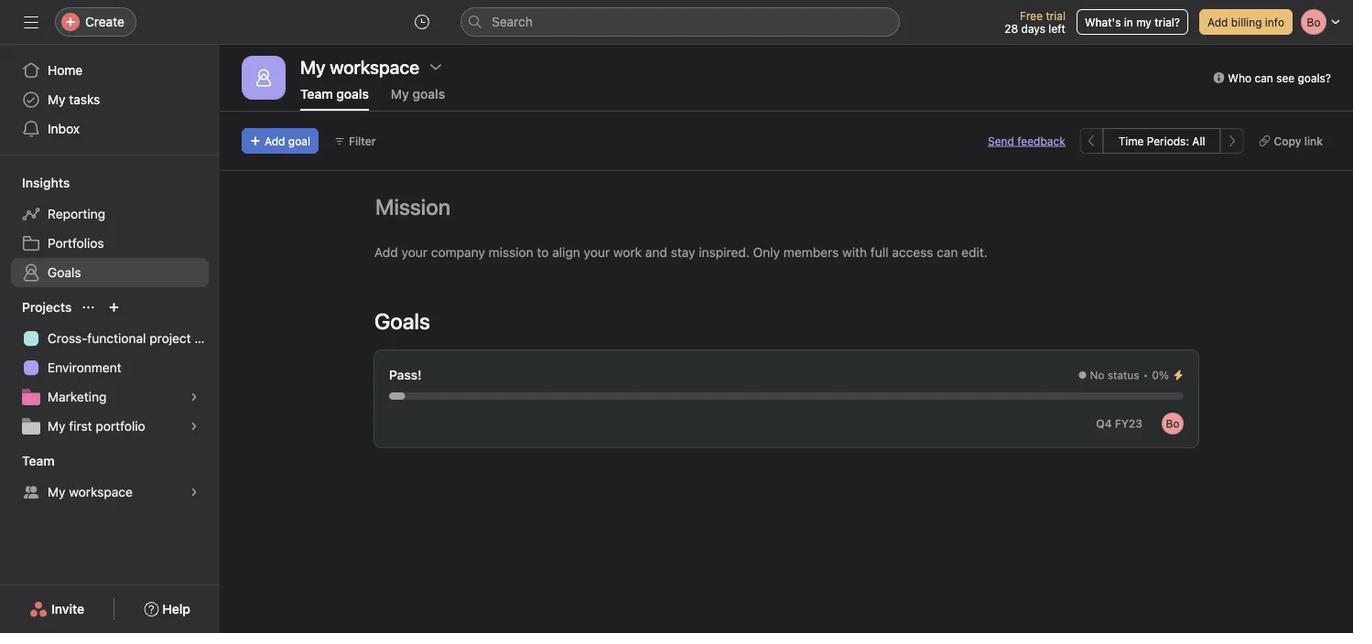 Task type: locate. For each thing, give the bounding box(es) containing it.
my down team dropdown button in the bottom of the page
[[48, 485, 65, 500]]

0 vertical spatial can
[[1255, 71, 1273, 84]]

team up my workspace
[[22, 454, 55, 469]]

info
[[1265, 16, 1284, 28]]

add your company mission to align your work and stay inspired. only members with full access can edit.
[[374, 245, 988, 260]]

portfolios link
[[11, 229, 209, 258]]

my left first
[[48, 419, 65, 434]]

pass!
[[389, 368, 422, 383]]

0 horizontal spatial goals
[[336, 87, 369, 102]]

my for my tasks
[[48, 92, 65, 107]]

send feedback link
[[988, 133, 1065, 149]]

goals
[[336, 87, 369, 102], [412, 87, 445, 102]]

0 horizontal spatial can
[[937, 245, 958, 260]]

my goals link
[[391, 87, 445, 111]]

home link
[[11, 56, 209, 85]]

my inside global element
[[48, 92, 65, 107]]

add inside add goal button
[[265, 135, 285, 147]]

can left "see"
[[1255, 71, 1273, 84]]

add down mission title text box at the left of page
[[374, 245, 398, 260]]

1 horizontal spatial team
[[300, 87, 333, 102]]

team
[[300, 87, 333, 102], [22, 454, 55, 469]]

goals down portfolios
[[48, 265, 81, 280]]

time periods: all
[[1118, 135, 1205, 147]]

history image
[[415, 15, 429, 29]]

add
[[1207, 16, 1228, 28], [265, 135, 285, 147], [374, 245, 398, 260]]

your left the company
[[401, 245, 428, 260]]

my workspace
[[48, 485, 133, 500]]

team goals link
[[300, 87, 369, 111]]

my
[[391, 87, 409, 102], [48, 92, 65, 107], [48, 419, 65, 434], [48, 485, 65, 500]]

invite button
[[17, 593, 96, 626]]

2 your from the left
[[584, 245, 610, 260]]

your right align at top left
[[584, 245, 610, 260]]

tasks
[[69, 92, 100, 107]]

see details, marketing image
[[189, 392, 200, 403]]

my inside "link"
[[48, 485, 65, 500]]

members
[[783, 245, 839, 260]]

no
[[1090, 369, 1104, 382]]

1 vertical spatial goals
[[374, 309, 430, 334]]

1 horizontal spatial your
[[584, 245, 610, 260]]

my first portfolio
[[48, 419, 145, 434]]

copy link button
[[1251, 128, 1331, 154]]

and
[[645, 245, 667, 260]]

1 horizontal spatial goals
[[374, 309, 430, 334]]

goals up pass!
[[374, 309, 430, 334]]

goals for my goals
[[412, 87, 445, 102]]

add goal button
[[242, 128, 318, 154]]

q4 fy23 button
[[1088, 411, 1151, 437]]

goals down "my workspace"
[[336, 87, 369, 102]]

add for add goal
[[265, 135, 285, 147]]

copy
[[1274, 135, 1301, 147]]

0 horizontal spatial your
[[401, 245, 428, 260]]

1 horizontal spatial add
[[374, 245, 398, 260]]

team up goal
[[300, 87, 333, 102]]

0 vertical spatial team
[[300, 87, 333, 102]]

0 vertical spatial add
[[1207, 16, 1228, 28]]

only
[[753, 245, 780, 260]]

cross-functional project plan link
[[11, 324, 220, 353]]

team for team
[[22, 454, 55, 469]]

2 goals from the left
[[412, 87, 445, 102]]

team inside dropdown button
[[22, 454, 55, 469]]

my
[[1136, 16, 1151, 28]]

can left edit.
[[937, 245, 958, 260]]

workspace
[[69, 485, 133, 500]]

0 horizontal spatial goals
[[48, 265, 81, 280]]

add inside add billing info button
[[1207, 16, 1228, 28]]

who
[[1228, 71, 1251, 84]]

billing
[[1231, 16, 1262, 28]]

marketing
[[48, 390, 107, 405]]

help button
[[132, 593, 202, 626]]

time
[[1118, 135, 1144, 147]]

1 vertical spatial add
[[265, 135, 285, 147]]

to
[[537, 245, 549, 260]]

my goals
[[391, 87, 445, 102]]

goals inside insights element
[[48, 265, 81, 280]]

in
[[1124, 16, 1133, 28]]

0 vertical spatial goals
[[48, 265, 81, 280]]

goals
[[48, 265, 81, 280], [374, 309, 430, 334]]

plan
[[194, 331, 220, 346]]

see details, my first portfolio image
[[189, 421, 200, 432]]

add left billing
[[1207, 16, 1228, 28]]

free trial 28 days left
[[1005, 9, 1066, 35]]

new project or portfolio image
[[108, 302, 119, 313]]

1 vertical spatial can
[[937, 245, 958, 260]]

your
[[401, 245, 428, 260], [584, 245, 610, 260]]

my tasks
[[48, 92, 100, 107]]

can
[[1255, 71, 1273, 84], [937, 245, 958, 260]]

add billing info
[[1207, 16, 1284, 28]]

show options, current sort, alphabetical image
[[83, 302, 94, 313]]

reporting link
[[11, 200, 209, 229]]

inbox link
[[11, 114, 209, 144]]

0 horizontal spatial add
[[265, 135, 285, 147]]

1 horizontal spatial goals
[[412, 87, 445, 102]]

1 your from the left
[[401, 245, 428, 260]]

2 horizontal spatial add
[[1207, 16, 1228, 28]]

insights element
[[0, 167, 220, 291]]

1 vertical spatial team
[[22, 454, 55, 469]]

my down "my workspace"
[[391, 87, 409, 102]]

bo button
[[1162, 413, 1184, 435]]

0 horizontal spatial team
[[22, 454, 55, 469]]

my inside projects element
[[48, 419, 65, 434]]

edit.
[[961, 245, 988, 260]]

inbox
[[48, 121, 80, 136]]

goals down show options icon
[[412, 87, 445, 102]]

no status
[[1090, 369, 1139, 382]]

2 vertical spatial add
[[374, 245, 398, 260]]

1 goals from the left
[[336, 87, 369, 102]]

my left tasks
[[48, 92, 65, 107]]

project
[[149, 331, 191, 346]]

mission
[[489, 245, 533, 260]]

create button
[[55, 7, 136, 37]]

add left goal
[[265, 135, 285, 147]]



Task type: vqa. For each thing, say whether or not it's contained in the screenshot.
Go back icon
no



Task type: describe. For each thing, give the bounding box(es) containing it.
cross-
[[48, 331, 87, 346]]

goals link
[[11, 258, 209, 287]]

reporting
[[48, 206, 105, 222]]

marketing link
[[11, 383, 209, 412]]

send
[[988, 135, 1014, 147]]

insights button
[[0, 174, 70, 192]]

what's in my trial? button
[[1076, 9, 1188, 35]]

my first portfolio link
[[11, 412, 209, 441]]

help
[[162, 602, 190, 617]]

goals?
[[1298, 71, 1331, 84]]

time periods: all button
[[1103, 128, 1221, 154]]

hide sidebar image
[[24, 15, 38, 29]]

q4 fy23
[[1096, 417, 1142, 430]]

feedback
[[1017, 135, 1065, 147]]

• 0%
[[1143, 369, 1169, 382]]

see details, my workspace image
[[189, 487, 200, 498]]

portfolios
[[48, 236, 104, 251]]

my for my first portfolio
[[48, 419, 65, 434]]

goal
[[288, 135, 310, 147]]

inspired.
[[699, 245, 750, 260]]

copy link
[[1274, 135, 1323, 147]]

show options image
[[428, 60, 443, 74]]

add for add billing info
[[1207, 16, 1228, 28]]

first
[[69, 419, 92, 434]]

add for add your company mission to align your work and stay inspired. only members with full access can edit.
[[374, 245, 398, 260]]

goals for team goals
[[336, 87, 369, 102]]

team goals
[[300, 87, 369, 102]]

left
[[1048, 22, 1066, 35]]

team for team goals
[[300, 87, 333, 102]]

functional
[[87, 331, 146, 346]]

search list box
[[460, 7, 900, 37]]

company
[[431, 245, 485, 260]]

my workspace link
[[11, 478, 209, 507]]

search
[[492, 14, 533, 29]]

filter button
[[326, 128, 384, 154]]

my tasks link
[[11, 85, 209, 114]]

send feedback
[[988, 135, 1065, 147]]

periods:
[[1147, 135, 1189, 147]]

my workspace
[[300, 56, 419, 77]]

create
[[85, 14, 124, 29]]

access
[[892, 245, 933, 260]]

free
[[1020, 9, 1043, 22]]

cross-functional project plan
[[48, 331, 220, 346]]

my for my goals
[[391, 87, 409, 102]]

my for my workspace
[[48, 485, 65, 500]]

with
[[842, 245, 867, 260]]

portfolio
[[96, 419, 145, 434]]

align
[[552, 245, 580, 260]]

see
[[1276, 71, 1295, 84]]

what's
[[1085, 16, 1121, 28]]

environment link
[[11, 353, 209, 383]]

Mission title text field
[[363, 186, 455, 228]]

insights
[[22, 175, 70, 190]]

teams element
[[0, 445, 220, 511]]

projects button
[[0, 298, 72, 317]]

fy23
[[1115, 417, 1142, 430]]

stay
[[671, 245, 695, 260]]

projects element
[[0, 291, 220, 445]]

filter
[[349, 135, 376, 147]]

add billing info button
[[1199, 9, 1293, 35]]

what's in my trial?
[[1085, 16, 1180, 28]]

28
[[1005, 22, 1018, 35]]

search button
[[460, 7, 900, 37]]

1 horizontal spatial can
[[1255, 71, 1273, 84]]

work
[[613, 245, 642, 260]]

all
[[1192, 135, 1205, 147]]

trial?
[[1155, 16, 1180, 28]]

status
[[1108, 369, 1139, 382]]

invite
[[51, 602, 84, 617]]

0%
[[1152, 369, 1169, 382]]

bo
[[1166, 417, 1180, 430]]

link
[[1304, 135, 1323, 147]]

q4
[[1096, 417, 1112, 430]]

projects
[[22, 300, 72, 315]]

global element
[[0, 45, 220, 155]]

add goal
[[265, 135, 310, 147]]

trial
[[1046, 9, 1066, 22]]

who can see goals?
[[1228, 71, 1331, 84]]

full
[[870, 245, 889, 260]]

days
[[1021, 22, 1045, 35]]

•
[[1143, 369, 1148, 382]]

home
[[48, 63, 83, 78]]

team button
[[0, 452, 55, 471]]



